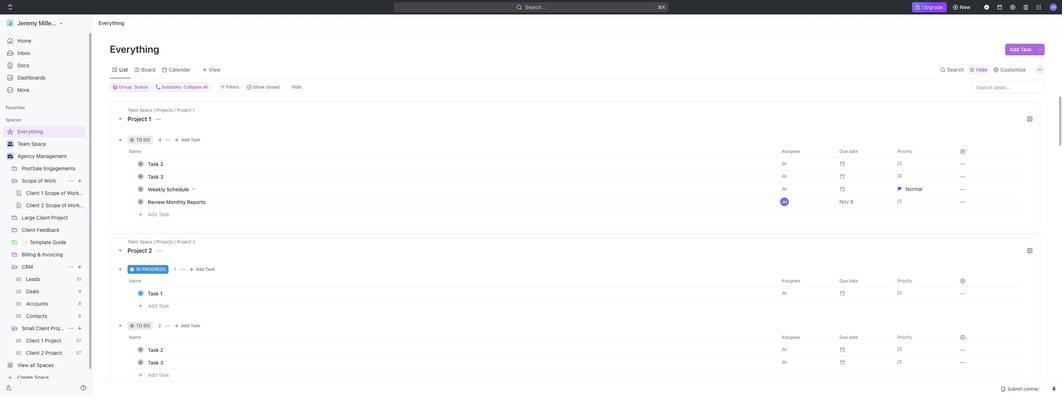 Task type: locate. For each thing, give the bounding box(es) containing it.
0 vertical spatial date
[[849, 149, 858, 154]]

1 vertical spatial work
[[67, 190, 79, 196]]

priority button for 1
[[893, 276, 951, 287]]

2 date from the top
[[849, 279, 858, 284]]

due date button for 2
[[835, 332, 893, 344]]

do left 4
[[143, 137, 150, 143]]

2 assignee from the top
[[782, 279, 800, 284]]

1 to do from the top
[[136, 137, 150, 143]]

1 vertical spatial task 3
[[148, 360, 163, 366]]

1 horizontal spatial hide
[[976, 66, 987, 73]]

1 vertical spatial assignee button
[[777, 276, 835, 287]]

1 vertical spatial assignee
[[782, 279, 800, 284]]

team space link
[[17, 138, 84, 150]]

space for team space
[[31, 141, 46, 147]]

2 vertical spatial name button
[[128, 332, 777, 344]]

scope down postsale
[[22, 178, 37, 184]]

0 horizontal spatial jm
[[782, 200, 787, 204]]

2 vertical spatial team
[[128, 240, 139, 245]]

2 vertical spatial assignee
[[782, 335, 800, 341]]

0 vertical spatial hide
[[976, 66, 987, 73]]

0 vertical spatial jm button
[[1048, 1, 1059, 13]]

docs
[[17, 62, 29, 68], [80, 190, 92, 196], [81, 203, 93, 209]]

normal
[[906, 186, 922, 192]]

1 horizontal spatial view
[[209, 66, 221, 73]]

search button
[[938, 65, 966, 75]]

management
[[36, 153, 67, 159]]

priority button
[[893, 146, 951, 158], [893, 276, 951, 287], [893, 332, 951, 344]]

list
[[119, 66, 128, 73]]

task 1 link
[[146, 289, 776, 299]]

✨
[[22, 240, 28, 246]]

in
[[136, 267, 141, 273]]

1 horizontal spatial spaces
[[37, 363, 54, 369]]

to for 2
[[136, 324, 142, 329]]

projects down subtasks:
[[156, 108, 173, 113]]

1 vertical spatial view
[[17, 363, 29, 369]]

normal button
[[893, 183, 951, 196]]

2 vertical spatial name
[[129, 335, 141, 341]]

team up agency
[[17, 141, 30, 147]]

client 1 project
[[26, 338, 61, 344]]

dashboards
[[17, 75, 46, 81]]

leads link
[[26, 274, 74, 286]]

view up create
[[17, 363, 29, 369]]

view up filters dropdown button
[[209, 66, 221, 73]]

team space / projects / project 2
[[128, 240, 195, 245]]

2 vertical spatial work
[[68, 203, 80, 209]]

3 priority from the top
[[898, 335, 912, 341]]

everything inside sidebar navigation
[[17, 129, 43, 135]]

work up client 2 scope of work docs
[[67, 190, 79, 196]]

schedule
[[167, 186, 189, 193]]

2 vertical spatial priority button
[[893, 332, 951, 344]]

1 vertical spatial docs
[[80, 190, 92, 196]]

docs down client 1 scope of work docs "link"
[[81, 203, 93, 209]]

user group image
[[7, 142, 13, 146]]

agency management
[[17, 153, 67, 159]]

to for 4
[[136, 137, 142, 143]]

due date for 1
[[840, 279, 858, 284]]

name button up the ‎task 2 link
[[128, 146, 777, 158]]

0 vertical spatial name button
[[128, 146, 777, 158]]

projects down contacts link
[[51, 326, 70, 332]]

2 name from the top
[[129, 279, 141, 284]]

1 vertical spatial due date button
[[835, 276, 893, 287]]

3 assignee from the top
[[782, 335, 800, 341]]

upgrade
[[922, 4, 943, 10]]

all
[[203, 84, 208, 90], [30, 363, 35, 369]]

large client project
[[22, 215, 68, 221]]

space up the agency management
[[31, 141, 46, 147]]

assignee button
[[777, 146, 835, 158], [777, 276, 835, 287], [777, 332, 835, 344]]

space for create space
[[34, 375, 49, 381]]

1 vertical spatial 3
[[160, 360, 163, 366]]

0 vertical spatial name
[[129, 149, 141, 154]]

1 vertical spatial jm button
[[777, 196, 835, 209]]

2 for client 2 scope of work docs
[[41, 203, 44, 209]]

tree containing everything
[[3, 126, 93, 384]]

1 vertical spatial date
[[849, 279, 858, 284]]

1 vertical spatial everything link
[[3, 126, 84, 138]]

0 vertical spatial due date
[[840, 149, 858, 154]]

of down client 1 scope of work docs "link"
[[62, 203, 66, 209]]

hide inside button
[[292, 84, 302, 90]]

0 vertical spatial task 3 link
[[146, 172, 776, 182]]

scope of work
[[22, 178, 56, 184]]

name button for 1
[[128, 276, 777, 287]]

date for 2
[[849, 335, 858, 341]]

work down 'postsale engagements'
[[44, 178, 56, 184]]

1 do from the top
[[143, 137, 150, 143]]

0 vertical spatial priority button
[[893, 146, 951, 158]]

review
[[148, 199, 165, 205]]

3 due from the top
[[840, 335, 848, 341]]

name for to do
[[129, 335, 141, 341]]

docs up client 2 scope of work docs
[[80, 190, 92, 196]]

task 3 link up weekly schedule link
[[146, 172, 776, 182]]

hide inside dropdown button
[[976, 66, 987, 73]]

1 assignee button from the top
[[777, 146, 835, 158]]

of down postsale
[[38, 178, 43, 184]]

2 for ‎task 2
[[160, 161, 163, 167]]

projects up progress
[[156, 240, 173, 245]]

1 vertical spatial jm
[[782, 200, 787, 204]]

1 horizontal spatial jm
[[1051, 5, 1056, 9]]

progress
[[142, 267, 166, 273]]

space up project 2
[[140, 240, 153, 245]]

37 for client 2 project
[[76, 351, 81, 356]]

1 vertical spatial of
[[61, 190, 66, 196]]

1 vertical spatial task 3 link
[[146, 358, 776, 368]]

2 for client 2 project
[[41, 350, 44, 357]]

1 down collapse
[[193, 108, 195, 113]]

miller's
[[39, 20, 58, 26]]

1 vertical spatial name
[[129, 279, 141, 284]]

0 vertical spatial spaces
[[6, 117, 21, 123]]

name
[[129, 149, 141, 154], [129, 279, 141, 284], [129, 335, 141, 341]]

1 due date button from the top
[[835, 146, 893, 158]]

0 vertical spatial task 3
[[148, 174, 163, 180]]

spaces down favorites button
[[6, 117, 21, 123]]

billing & invoicing
[[22, 252, 63, 258]]

hide right closed
[[292, 84, 302, 90]]

3 name button from the top
[[128, 332, 777, 344]]

37 down 6
[[76, 338, 81, 344]]

1 vertical spatial all
[[30, 363, 35, 369]]

2 vertical spatial scope
[[45, 203, 60, 209]]

0 vertical spatial assignee button
[[777, 146, 835, 158]]

3 date from the top
[[849, 335, 858, 341]]

1 to from the top
[[136, 137, 142, 143]]

2 vertical spatial due date
[[840, 335, 858, 341]]

1 inside task 1 link
[[160, 291, 163, 297]]

client for client 1 scope of work docs
[[26, 190, 40, 196]]

team for project 2
[[128, 240, 139, 245]]

home
[[17, 38, 31, 44]]

hide
[[976, 66, 987, 73], [292, 84, 302, 90]]

9
[[78, 289, 81, 295]]

all right collapse
[[203, 84, 208, 90]]

2 name button from the top
[[128, 276, 777, 287]]

1 vertical spatial due date
[[840, 279, 858, 284]]

1 vertical spatial to
[[136, 324, 142, 329]]

in progress
[[136, 267, 166, 273]]

1 37 from the top
[[76, 338, 81, 344]]

37
[[76, 338, 81, 344], [76, 351, 81, 356]]

to do up task 2
[[136, 324, 150, 329]]

0 vertical spatial to
[[136, 137, 142, 143]]

2 vertical spatial assignee button
[[777, 332, 835, 344]]

2 to from the top
[[136, 324, 142, 329]]

client down small
[[26, 338, 40, 344]]

client 2 project
[[26, 350, 62, 357]]

6
[[78, 314, 81, 319]]

0 horizontal spatial hide
[[292, 84, 302, 90]]

client up the large at the left bottom of the page
[[26, 203, 40, 209]]

1 vertical spatial team
[[17, 141, 30, 147]]

date
[[849, 149, 858, 154], [849, 279, 858, 284], [849, 335, 858, 341]]

3 due date from the top
[[840, 335, 858, 341]]

0 vertical spatial due date button
[[835, 146, 893, 158]]

all up create space
[[30, 363, 35, 369]]

task 3 link down task 2 link
[[146, 358, 776, 368]]

scope up client 2 scope of work docs
[[45, 190, 59, 196]]

1 3 from the top
[[160, 174, 163, 180]]

2 due date from the top
[[840, 279, 858, 284]]

work inside "link"
[[67, 190, 79, 196]]

of
[[38, 178, 43, 184], [61, 190, 66, 196], [62, 203, 66, 209]]

2 vertical spatial projects
[[51, 326, 70, 332]]

of up client 2 scope of work docs
[[61, 190, 66, 196]]

docs for client 1 scope of work docs
[[80, 190, 92, 196]]

1 down progress
[[160, 291, 163, 297]]

1 vertical spatial to do
[[136, 324, 150, 329]]

priority for 2
[[898, 335, 912, 341]]

0 vertical spatial projects
[[156, 108, 173, 113]]

1 vertical spatial do
[[143, 324, 150, 329]]

1 assignee from the top
[[782, 149, 800, 154]]

1 task 3 link from the top
[[146, 172, 776, 182]]

37 for client 1 project
[[76, 338, 81, 344]]

1 vertical spatial priority
[[898, 279, 912, 284]]

3 name from the top
[[129, 335, 141, 341]]

scope for 2
[[45, 203, 60, 209]]

2 assignee button from the top
[[777, 276, 835, 287]]

tree inside sidebar navigation
[[3, 126, 93, 384]]

2 3 from the top
[[160, 360, 163, 366]]

0 vertical spatial scope
[[22, 178, 37, 184]]

client up the client 1 project
[[36, 326, 49, 332]]

view inside button
[[209, 66, 221, 73]]

2 task 3 from the top
[[148, 360, 163, 366]]

1 down team space / projects / project 1
[[149, 116, 151, 122]]

2 vertical spatial due date button
[[835, 332, 893, 344]]

0 vertical spatial of
[[38, 178, 43, 184]]

docs inside "link"
[[80, 190, 92, 196]]

to
[[136, 137, 142, 143], [136, 324, 142, 329]]

3
[[160, 174, 163, 180], [160, 360, 163, 366]]

due date button for 1
[[835, 276, 893, 287]]

2 37 from the top
[[76, 351, 81, 356]]

1 for client 1 scope of work docs
[[41, 190, 43, 196]]

all inside tree
[[30, 363, 35, 369]]

1 vertical spatial due
[[840, 279, 848, 284]]

client for client 2 project
[[26, 350, 40, 357]]

0 vertical spatial team
[[128, 108, 139, 113]]

0 vertical spatial jm
[[1051, 5, 1056, 9]]

0 vertical spatial due
[[840, 149, 848, 154]]

client down scope of work on the top left
[[26, 190, 40, 196]]

1 name button from the top
[[128, 146, 777, 158]]

task 3 down task 2
[[148, 360, 163, 366]]

2 vertical spatial due
[[840, 335, 848, 341]]

invoicing
[[42, 252, 63, 258]]

client 1 scope of work docs
[[26, 190, 92, 196]]

3 due date button from the top
[[835, 332, 893, 344]]

tree
[[3, 126, 93, 384]]

add task
[[1010, 46, 1032, 53], [181, 137, 200, 143], [148, 212, 169, 218], [196, 267, 215, 273], [148, 303, 169, 309], [181, 324, 200, 329], [148, 372, 169, 379]]

dashboards link
[[3, 72, 86, 84]]

✨ template guide link
[[22, 237, 84, 249]]

0 vertical spatial to do
[[136, 137, 150, 143]]

review monthly reports link
[[146, 197, 776, 207]]

1 horizontal spatial all
[[203, 84, 208, 90]]

0 vertical spatial priority
[[898, 149, 912, 154]]

1 vertical spatial 37
[[76, 351, 81, 356]]

client up the client feedback
[[36, 215, 50, 221]]

crm link
[[22, 262, 65, 273]]

show closed button
[[244, 83, 283, 92]]

0 vertical spatial docs
[[17, 62, 29, 68]]

task 3 down ‎task 2
[[148, 174, 163, 180]]

space
[[140, 108, 153, 113], [31, 141, 46, 147], [140, 240, 153, 245], [34, 375, 49, 381]]

scope for 1
[[45, 190, 59, 196]]

contacts link
[[26, 311, 76, 323]]

team up project 1
[[128, 108, 139, 113]]

work down client 1 scope of work docs "link"
[[68, 203, 80, 209]]

2 vertical spatial of
[[62, 203, 66, 209]]

0 vertical spatial 3
[[160, 174, 163, 180]]

to do
[[136, 137, 150, 143], [136, 324, 150, 329]]

work for 1
[[67, 190, 79, 196]]

projects
[[156, 108, 173, 113], [156, 240, 173, 245], [51, 326, 70, 332]]

0 horizontal spatial jm button
[[777, 196, 835, 209]]

1 vertical spatial spaces
[[37, 363, 54, 369]]

everything
[[99, 20, 124, 26], [110, 43, 161, 55], [17, 129, 43, 135]]

space for team space / projects / project 1
[[140, 108, 153, 113]]

client feedback link
[[22, 225, 84, 236]]

scope
[[22, 178, 37, 184], [45, 190, 59, 196], [45, 203, 60, 209]]

1 inside the client 1 project link
[[41, 338, 43, 344]]

monthly
[[166, 199, 186, 205]]

view all spaces link
[[3, 360, 84, 372]]

docs down inbox
[[17, 62, 29, 68]]

spaces down client 2 project
[[37, 363, 54, 369]]

0 horizontal spatial view
[[17, 363, 29, 369]]

name button up task 2 link
[[128, 332, 777, 344]]

0 vertical spatial everything
[[99, 20, 124, 26]]

client 2 scope of work docs link
[[26, 200, 93, 212]]

1 vertical spatial hide
[[292, 84, 302, 90]]

do up task 2
[[143, 324, 150, 329]]

space up project 1
[[140, 108, 153, 113]]

3 assignee button from the top
[[777, 332, 835, 344]]

2 vertical spatial everything
[[17, 129, 43, 135]]

2 due date button from the top
[[835, 276, 893, 287]]

of inside "link"
[[61, 190, 66, 196]]

2 do from the top
[[143, 324, 150, 329]]

3 down task 2
[[160, 360, 163, 366]]

filters button
[[217, 83, 242, 92]]

task inside task 2 link
[[148, 347, 159, 354]]

due for 2
[[840, 335, 848, 341]]

template
[[30, 240, 51, 246]]

view
[[209, 66, 221, 73], [17, 363, 29, 369]]

search
[[947, 66, 964, 73]]

j
[[9, 20, 11, 26]]

3 up weekly
[[160, 174, 163, 180]]

0 vertical spatial do
[[143, 137, 150, 143]]

scope inside client 2 scope of work docs link
[[45, 203, 60, 209]]

hide right the search
[[976, 66, 987, 73]]

2 priority from the top
[[898, 279, 912, 284]]

Search tasks... text field
[[972, 82, 1044, 93]]

show
[[253, 84, 264, 90]]

team up project 2
[[128, 240, 139, 245]]

1 horizontal spatial jm button
[[1048, 1, 1059, 13]]

2 to do from the top
[[136, 324, 150, 329]]

deals link
[[26, 286, 76, 298]]

‎task 2 link
[[146, 159, 776, 169]]

1 due date from the top
[[840, 149, 858, 154]]

1 vertical spatial name button
[[128, 276, 777, 287]]

1 vertical spatial priority button
[[893, 276, 951, 287]]

name button up task 1 link
[[128, 276, 777, 287]]

1 vertical spatial everything
[[110, 43, 161, 55]]

filters
[[226, 84, 239, 90]]

client up view all spaces
[[26, 350, 40, 357]]

space down view all spaces link in the bottom left of the page
[[34, 375, 49, 381]]

client down the large at the left bottom of the page
[[22, 227, 35, 233]]

scope up large client project link
[[45, 203, 60, 209]]

37 right client 2 project link
[[76, 351, 81, 356]]

0 vertical spatial assignee
[[782, 149, 800, 154]]

billing
[[22, 252, 36, 258]]

0 vertical spatial view
[[209, 66, 221, 73]]

1 for task 1
[[160, 291, 163, 297]]

name button
[[128, 146, 777, 158], [128, 276, 777, 287], [128, 332, 777, 344]]

task inside task 1 link
[[148, 291, 159, 297]]

docs for client 2 scope of work docs
[[81, 203, 93, 209]]

1 for client 1 project
[[41, 338, 43, 344]]

view button
[[200, 61, 223, 78]]

2 due from the top
[[840, 279, 848, 284]]

2 vertical spatial docs
[[81, 203, 93, 209]]

2 vertical spatial date
[[849, 335, 858, 341]]

1 up client 2 project
[[41, 338, 43, 344]]

feedback
[[37, 227, 60, 233]]

project 1
[[128, 116, 153, 122]]

3 priority button from the top
[[893, 332, 951, 344]]

jm button
[[1048, 1, 1059, 13], [777, 196, 835, 209]]

everything link
[[97, 19, 126, 28], [3, 126, 84, 138]]

2 vertical spatial priority
[[898, 335, 912, 341]]

0 horizontal spatial all
[[30, 363, 35, 369]]

to do left 4
[[136, 137, 150, 143]]

0 vertical spatial everything link
[[97, 19, 126, 28]]

scope inside client 1 scope of work docs "link"
[[45, 190, 59, 196]]

client inside "link"
[[26, 190, 40, 196]]

scope of work link
[[22, 175, 65, 187]]

1 inside client 1 scope of work docs "link"
[[41, 190, 43, 196]]

1 vertical spatial projects
[[156, 240, 173, 245]]

1 down scope of work link
[[41, 190, 43, 196]]

0 vertical spatial 37
[[76, 338, 81, 344]]

✨ template guide
[[22, 240, 66, 246]]

favorites
[[6, 105, 25, 111]]

1 vertical spatial scope
[[45, 190, 59, 196]]

weekly schedule
[[148, 186, 189, 193]]

2 priority button from the top
[[893, 276, 951, 287]]

weekly
[[148, 186, 165, 193]]

view inside tree
[[17, 363, 29, 369]]



Task type: describe. For each thing, give the bounding box(es) containing it.
2 for task 2
[[160, 347, 163, 354]]

1 name from the top
[[129, 149, 141, 154]]

accounts
[[26, 301, 48, 307]]

everything for everything link to the right
[[99, 20, 124, 26]]

‎task
[[148, 161, 159, 167]]

home link
[[3, 35, 86, 47]]

more
[[17, 87, 29, 93]]

2 task 3 link from the top
[[146, 358, 776, 368]]

task 2
[[148, 347, 163, 354]]

group:
[[119, 84, 133, 90]]

review monthly reports
[[148, 199, 206, 205]]

new
[[960, 4, 970, 10]]

task 2 link
[[146, 345, 776, 356]]

spaces inside view all spaces link
[[37, 363, 54, 369]]

date for 1
[[849, 279, 858, 284]]

of for 1
[[61, 190, 66, 196]]

1 date from the top
[[849, 149, 858, 154]]

due for 1
[[840, 279, 848, 284]]

calendar
[[169, 66, 190, 73]]

projects inside small client projects link
[[51, 326, 70, 332]]

agency
[[17, 153, 35, 159]]

due date for 2
[[840, 335, 858, 341]]

assignee for 1
[[782, 279, 800, 284]]

large client project link
[[22, 212, 84, 224]]

view all spaces
[[17, 363, 54, 369]]

hide button
[[968, 65, 990, 75]]

jeremy miller's workspace, , element
[[7, 20, 14, 27]]

client for client 2 scope of work docs
[[26, 203, 40, 209]]

engagements
[[44, 166, 75, 172]]

collapse
[[184, 84, 202, 90]]

0 horizontal spatial spaces
[[6, 117, 21, 123]]

0 vertical spatial work
[[44, 178, 56, 184]]

to do for 2
[[136, 324, 150, 329]]

jeremy miller's workspace
[[17, 20, 90, 26]]

2 for project 2
[[149, 248, 152, 254]]

deals
[[26, 289, 39, 295]]

everything for the leftmost everything link
[[17, 129, 43, 135]]

create space link
[[3, 373, 84, 384]]

priority for 1
[[898, 279, 912, 284]]

space for team space / projects / project 2
[[140, 240, 153, 245]]

customize
[[1000, 66, 1026, 73]]

postsale engagements link
[[22, 163, 84, 175]]

closed
[[266, 84, 279, 90]]

workspace
[[60, 20, 90, 26]]

assignee button for 2
[[777, 332, 835, 344]]

favorites button
[[3, 104, 28, 112]]

work for 2
[[68, 203, 80, 209]]

assignee button for 1
[[777, 276, 835, 287]]

postsale
[[22, 166, 42, 172]]

leads
[[26, 276, 40, 283]]

small
[[22, 326, 34, 332]]

1 horizontal spatial everything link
[[97, 19, 126, 28]]

name button for 2
[[128, 332, 777, 344]]

jeremy
[[17, 20, 37, 26]]

projects for project 1
[[156, 108, 173, 113]]

view for view all spaces
[[17, 363, 29, 369]]

to do for 4
[[136, 137, 150, 143]]

inbox link
[[3, 47, 86, 59]]

docs link
[[3, 60, 86, 71]]

project 2
[[128, 248, 154, 254]]

1 priority button from the top
[[893, 146, 951, 158]]

team inside sidebar navigation
[[17, 141, 30, 147]]

reports
[[187, 199, 206, 205]]

customize button
[[991, 65, 1028, 75]]

0 vertical spatial all
[[203, 84, 208, 90]]

1 right progress
[[174, 267, 176, 273]]

priority button for 2
[[893, 332, 951, 344]]

client 1 project link
[[26, 336, 73, 347]]

of for 2
[[62, 203, 66, 209]]

calendar link
[[167, 65, 190, 75]]

sidebar navigation
[[0, 14, 94, 397]]

⌘k
[[658, 4, 665, 10]]

agency management link
[[17, 151, 84, 162]]

subtasks: collapse all
[[162, 84, 208, 90]]

more button
[[3, 84, 86, 96]]

assignee for 2
[[782, 335, 800, 341]]

scope inside scope of work link
[[22, 178, 37, 184]]

1 for project 1
[[149, 116, 151, 122]]

inbox
[[17, 50, 30, 56]]

subtasks:
[[162, 84, 182, 90]]

do for 2
[[143, 324, 150, 329]]

view for view
[[209, 66, 221, 73]]

status
[[134, 84, 148, 90]]

‎task 2
[[148, 161, 163, 167]]

name for in progress
[[129, 279, 141, 284]]

client 2 scope of work docs
[[26, 203, 93, 209]]

1 priority from the top
[[898, 149, 912, 154]]

team for project 1
[[128, 108, 139, 113]]

accounts link
[[26, 299, 75, 310]]

client 1 scope of work docs link
[[26, 188, 92, 199]]

search...
[[525, 4, 546, 10]]

board link
[[140, 65, 156, 75]]

4
[[158, 137, 161, 143]]

business time image
[[7, 154, 13, 159]]

view button
[[200, 65, 223, 75]]

new button
[[950, 1, 975, 13]]

small client projects link
[[22, 323, 70, 335]]

client for client 1 project
[[26, 338, 40, 344]]

weekly schedule link
[[146, 184, 776, 195]]

large
[[22, 215, 35, 221]]

contacts
[[26, 313, 47, 320]]

0 horizontal spatial everything link
[[3, 126, 84, 138]]

projects for project 2
[[156, 240, 173, 245]]

10
[[76, 277, 81, 282]]

&
[[37, 252, 41, 258]]

do for 4
[[143, 137, 150, 143]]

1 due from the top
[[840, 149, 848, 154]]

client for client feedback
[[22, 227, 35, 233]]

8
[[78, 301, 81, 307]]

1 task 3 from the top
[[148, 174, 163, 180]]

guide
[[52, 240, 66, 246]]



Task type: vqa. For each thing, say whether or not it's contained in the screenshot.


